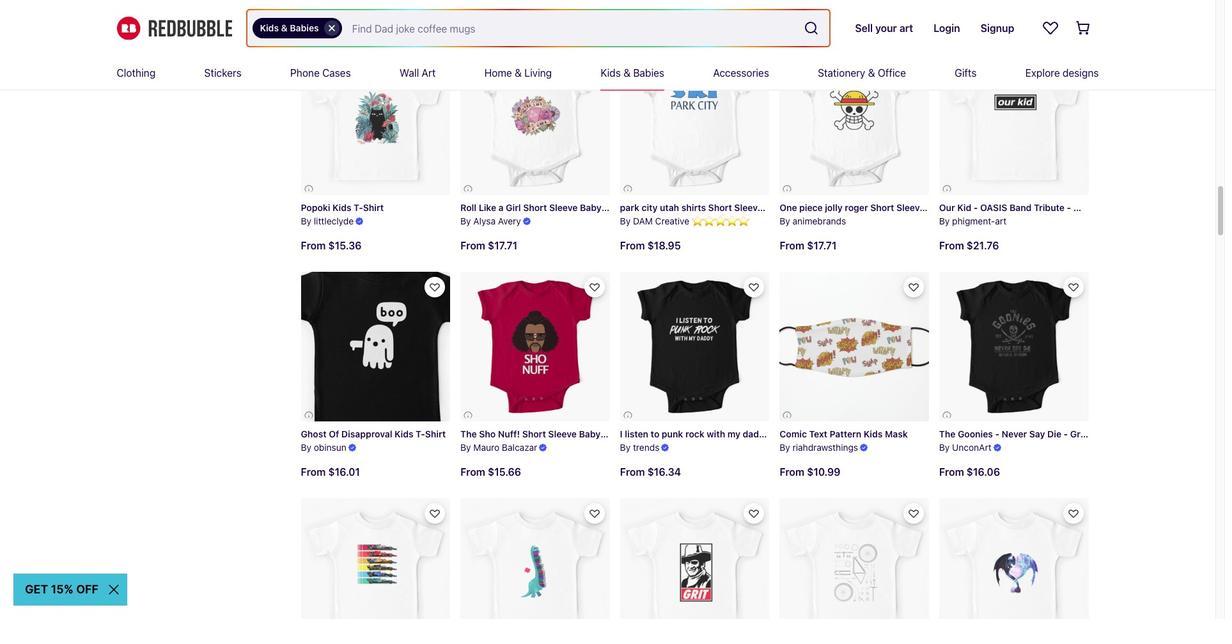Task type: locate. For each thing, give the bounding box(es) containing it.
one- up 'animebrands'
[[789, 202, 811, 213]]

by
[[301, 216, 311, 227], [461, 216, 471, 227], [780, 216, 790, 227], [620, 216, 631, 227], [939, 216, 950, 227], [301, 442, 311, 453], [461, 442, 471, 453], [780, 442, 790, 453], [620, 442, 631, 453], [939, 442, 950, 453]]

short up ⭐⭐⭐⭐⭐
[[708, 202, 732, 213]]

1 horizontal spatial babies
[[633, 67, 665, 79]]

0 horizontal spatial $17.71
[[488, 240, 518, 251]]

one- inside one piece jolly  roger short sleeve baby one-piece by animebrands
[[951, 202, 973, 213]]

kids inside the our kid - oasis band tribute - made in the 90s kids t-shirt by phigment-art
[[1153, 202, 1172, 213]]

by mauro balcazar
[[461, 442, 537, 453]]

0 horizontal spatial -
[[974, 202, 978, 213]]

shirt
[[363, 202, 384, 213], [1183, 202, 1204, 213], [425, 428, 446, 439]]

piece inside one piece jolly  roger short sleeve baby one-piece by animebrands
[[973, 202, 996, 213]]

0 vertical spatial babies
[[290, 22, 319, 33]]

the goonies - never say die - grey on black short sleeve baby one-piece image
[[939, 272, 1089, 421]]

with
[[707, 428, 725, 439]]

$17.71 up gifts link at the right of page
[[967, 14, 996, 25]]

by for from $17.71
[[461, 216, 471, 227]]

from down "dam"
[[620, 240, 645, 251]]

by down popoki
[[301, 216, 311, 227]]

by inside one piece jolly  roger short sleeve baby one-piece by animebrands
[[780, 216, 790, 227]]

$15.36 up the cases
[[328, 14, 362, 25]]

short right roger
[[871, 202, 894, 213]]

t- right the 90s at the right top of page
[[1174, 202, 1183, 213]]

the sho nuff! short sleeve baby one-piece
[[461, 428, 648, 439]]

by down ghost
[[301, 442, 311, 453]]

home & living
[[485, 67, 552, 79]]

stationery & office
[[818, 67, 906, 79]]

one- up phigment-
[[951, 202, 973, 213]]

from for the goonies - never say die - grey on black short sleeve baby one-piece image
[[939, 466, 964, 477]]

by down "i"
[[620, 442, 631, 453]]

sleeve inside one piece jolly  roger short sleeve baby one-piece by animebrands
[[897, 202, 925, 213]]

from $15.36
[[301, 14, 362, 25], [301, 240, 362, 251]]

stickers
[[204, 67, 242, 79]]

$15.36
[[328, 14, 362, 25], [328, 240, 362, 251]]

short inside park city utah shirts short sleeve baby one-piece by dam creative ⭐⭐⭐⭐⭐
[[708, 202, 732, 213]]

from down mauro
[[461, 466, 485, 477]]

baby for park city utah shirts short sleeve baby one-piece by dam creative ⭐⭐⭐⭐⭐
[[765, 202, 787, 213]]

one- for roll like a girl short sleeve baby one-piece
[[604, 202, 626, 213]]

one- inside park city utah shirts short sleeve baby one-piece by dam creative ⭐⭐⭐⭐⭐
[[789, 202, 811, 213]]

explore designs link
[[1026, 56, 1099, 90]]

short right the girl
[[523, 202, 547, 213]]

2 - from the left
[[1067, 202, 1071, 213]]

gifts link
[[955, 56, 977, 90]]

phone
[[290, 67, 320, 79]]

park city utah shirts short sleeve baby one-piece image
[[620, 46, 770, 195]]

from down by unconart
[[939, 466, 964, 477]]

cases
[[322, 67, 351, 79]]

from down alysa
[[461, 240, 485, 251]]

$15.66
[[488, 466, 521, 477]]

from left $21.76
[[939, 240, 964, 251]]

kids & babies
[[260, 22, 319, 33], [601, 67, 665, 79]]

0 vertical spatial kids & babies
[[260, 22, 319, 33]]

baby inside one piece jolly  roger short sleeve baby one-piece by animebrands
[[927, 202, 949, 213]]

the
[[1114, 202, 1132, 213]]

Kids & Babies field
[[247, 10, 830, 46]]

by down roll
[[461, 216, 471, 227]]

roll like a girl short sleeve baby one-piece image
[[461, 46, 610, 195]]

& inside 'link'
[[624, 67, 631, 79]]

piece up 'by trends'
[[625, 428, 648, 439]]

grit kids t-shirt image
[[620, 498, 770, 619]]

from down 'by trends'
[[620, 466, 645, 477]]

by down one
[[780, 216, 790, 227]]

1 - from the left
[[974, 202, 978, 213]]

kid
[[958, 202, 972, 213]]

t- left the
[[416, 428, 425, 439]]

0 horizontal spatial kids & babies
[[260, 22, 319, 33]]

the sho nuff! short sleeve baby one-piece image
[[461, 272, 610, 421]]

from left $10.99
[[780, 466, 805, 477]]

from for i listen to punk rock with my daddy short sleeve baby one-piece image
[[620, 466, 645, 477]]

nuff!
[[498, 428, 520, 439]]

1 vertical spatial from $15.36
[[301, 240, 362, 251]]

shirt left the
[[425, 428, 446, 439]]

0 vertical spatial from $15.36
[[301, 14, 362, 25]]

wall art
[[400, 67, 436, 79]]

littleclyde
[[314, 216, 354, 227]]

t-
[[354, 202, 363, 213], [1174, 202, 1183, 213], [416, 428, 425, 439]]

piece for one piece jolly  roger short sleeve baby one-piece by animebrands
[[973, 202, 996, 213]]

sleeve up by riahdrawsthings in the bottom right of the page
[[798, 428, 827, 439]]

-
[[974, 202, 978, 213], [1067, 202, 1071, 213]]

$18.95
[[648, 240, 681, 251]]

our
[[939, 202, 955, 213]]

$17.71
[[967, 14, 996, 25], [807, 240, 837, 251], [488, 240, 518, 251]]

one-
[[604, 202, 626, 213], [951, 202, 973, 213], [789, 202, 811, 213], [603, 428, 625, 439], [853, 428, 874, 439]]

2 horizontal spatial t-
[[1174, 202, 1183, 213]]

- left made
[[1067, 202, 1071, 213]]

riahdrawsthings
[[793, 442, 858, 453]]

shirt inside the our kid - oasis band tribute - made in the 90s kids t-shirt by phigment-art
[[1183, 202, 1204, 213]]

from down by obinsun at bottom
[[301, 466, 326, 477]]

1 vertical spatial babies
[[633, 67, 665, 79]]

1 horizontal spatial -
[[1067, 202, 1071, 213]]

by riahdrawsthings
[[780, 442, 858, 453]]

- right the kid
[[974, 202, 978, 213]]

from $15.36 up the cases
[[301, 14, 362, 25]]

one- left city
[[604, 202, 626, 213]]

from $16.34
[[620, 466, 681, 477]]

sleeve inside park city utah shirts short sleeve baby one-piece by dam creative ⭐⭐⭐⭐⭐
[[734, 202, 763, 213]]

trends
[[633, 442, 660, 453]]

menu bar
[[117, 56, 1099, 90]]

1 from $15.36 from the top
[[301, 14, 362, 25]]

from up the home
[[461, 14, 488, 25]]

from $17.71 up gifts link at the right of page
[[939, 14, 996, 25]]

one
[[780, 202, 797, 213]]

short for girl
[[523, 202, 547, 213]]

0 horizontal spatial from $17.71
[[461, 240, 518, 251]]

kids inside 'link'
[[601, 67, 621, 79]]

shirts
[[682, 202, 706, 213]]

t- up 'littleclyde'
[[354, 202, 363, 213]]

from down 'animebrands'
[[780, 240, 805, 251]]

0 vertical spatial $15.36
[[328, 14, 362, 25]]

piece inside park city utah shirts short sleeve baby one-piece by dam creative ⭐⭐⭐⭐⭐
[[811, 202, 834, 213]]

i listen to punk rock with my daddy short sleeve baby one-piece image
[[620, 272, 770, 421]]

by inside park city utah shirts short sleeve baby one-piece by dam creative ⭐⭐⭐⭐⭐
[[620, 216, 631, 227]]

baby left the kid
[[927, 202, 949, 213]]

sleeve right the girl
[[549, 202, 578, 213]]

one- left "listen"
[[603, 428, 625, 439]]

$17.71 down "avery"
[[488, 240, 518, 251]]

1 horizontal spatial from $17.71
[[780, 240, 837, 251]]

roll like a girl short sleeve baby one-piece
[[461, 202, 649, 213]]

short
[[523, 202, 547, 213], [871, 202, 894, 213], [708, 202, 732, 213], [522, 428, 546, 439], [772, 428, 796, 439]]

sleeve for girl
[[549, 202, 578, 213]]

$17.71 down 'animebrands'
[[807, 240, 837, 251]]

piece up 'animebrands'
[[811, 202, 834, 213]]

baby for roll like a girl short sleeve baby one-piece
[[580, 202, 602, 213]]

by for from $10.99
[[780, 442, 790, 453]]

piece
[[626, 202, 649, 213], [973, 202, 996, 213], [811, 202, 834, 213], [625, 428, 648, 439], [874, 428, 898, 439]]

from $17.71
[[939, 14, 996, 25], [780, 240, 837, 251], [461, 240, 518, 251]]

by down park
[[620, 216, 631, 227]]

2 horizontal spatial from $17.71
[[939, 14, 996, 25]]

balcazar
[[502, 442, 537, 453]]

our kid - oasis band tribute - made in the 90s kids t-shirt image
[[939, 46, 1089, 195]]

$15.36 down 'littleclyde'
[[328, 240, 362, 251]]

1 horizontal spatial kids & babies
[[601, 67, 665, 79]]

0 horizontal spatial shirt
[[363, 202, 384, 213]]

rock
[[686, 428, 705, 439]]

popoki kids t-shirt
[[301, 202, 384, 213]]

a
[[499, 202, 504, 213]]

from link
[[461, 0, 610, 36]]

baby left piece
[[765, 202, 787, 213]]

short up balcazar
[[522, 428, 546, 439]]

to
[[651, 428, 660, 439]]

babies inside button
[[290, 22, 319, 33]]

$17.71 for one piece jolly  roger short sleeve baby one-piece
[[807, 240, 837, 251]]

park
[[620, 202, 640, 213]]

2 horizontal spatial shirt
[[1183, 202, 1204, 213]]

from down by littleclyde
[[301, 240, 326, 251]]

baby
[[580, 202, 602, 213], [927, 202, 949, 213], [765, 202, 787, 213], [579, 428, 601, 439], [829, 428, 851, 439]]

phone cases
[[290, 67, 351, 79]]

short inside one piece jolly  roger short sleeve baby one-piece by animebrands
[[871, 202, 894, 213]]

from for popoki kids t-shirt image
[[301, 240, 326, 251]]

dragon heart toothless and light fury kids t-shirt image
[[939, 498, 1089, 619]]

stickers link
[[204, 56, 242, 90]]

0 horizontal spatial babies
[[290, 22, 319, 33]]

by down comic
[[780, 442, 790, 453]]

sleeve left our
[[897, 202, 925, 213]]

baby inside park city utah shirts short sleeve baby one-piece by dam creative ⭐⭐⭐⭐⭐
[[765, 202, 787, 213]]

clothing link
[[117, 56, 156, 90]]

band
[[1010, 202, 1032, 213]]

shirt right the 90s at the right top of page
[[1183, 202, 1204, 213]]

sleeve right nuff!
[[548, 428, 577, 439]]

shirt right popoki
[[363, 202, 384, 213]]

& for "stationery & office" link
[[868, 67, 875, 79]]

by obinsun
[[301, 442, 347, 453]]

explore
[[1026, 67, 1060, 79]]

by down our
[[939, 216, 950, 227]]

2 horizontal spatial $17.71
[[967, 14, 996, 25]]

kids & babies inside button
[[260, 22, 319, 33]]

phone cases link
[[290, 56, 351, 90]]

from $17.71 down 'animebrands'
[[780, 240, 837, 251]]

from $15.36 down 'littleclyde'
[[301, 240, 362, 251]]

phigment-
[[952, 216, 995, 227]]

piece up "dam"
[[626, 202, 649, 213]]

popoki kids t-shirt image
[[301, 46, 450, 195]]

1 vertical spatial $15.36
[[328, 240, 362, 251]]

from $15.66
[[461, 466, 521, 477]]

like
[[479, 202, 496, 213]]

from for the ghost of disapproval kids t-shirt image
[[301, 466, 326, 477]]

from
[[301, 14, 326, 25], [461, 14, 488, 25], [780, 14, 805, 25], [939, 14, 964, 25], [780, 240, 805, 251], [620, 240, 645, 251], [939, 240, 964, 251], [301, 240, 326, 251], [461, 240, 485, 251], [301, 466, 326, 477], [461, 466, 485, 477], [780, 466, 805, 477], [620, 466, 645, 477], [939, 466, 964, 477]]

from for our kid - oasis band tribute - made in the 90s kids t-shirt image
[[939, 240, 964, 251]]

by down the
[[461, 442, 471, 453]]

from $17.71 down by alysa avery
[[461, 240, 518, 251]]

2 $15.36 from the top
[[328, 240, 362, 251]]

piece up phigment-
[[973, 202, 996, 213]]

ghost of disapproval kids t-shirt image
[[264, 235, 488, 459]]

1 horizontal spatial $17.71
[[807, 240, 837, 251]]

from $17.71 for roll like a girl short sleeve baby one-piece
[[461, 240, 518, 251]]

sleeve up ⭐⭐⭐⭐⭐
[[734, 202, 763, 213]]

baby left park
[[580, 202, 602, 213]]

by left "unconart"
[[939, 442, 950, 453]]

formula racing cars 2023 kids t-shirt image
[[301, 498, 450, 619]]



Task type: vqa. For each thing, say whether or not it's contained in the screenshot.


Task type: describe. For each thing, give the bounding box(es) containing it.
from left '$16.64'
[[780, 14, 805, 25]]

gifts
[[955, 67, 977, 79]]

clothing
[[117, 67, 156, 79]]

baby up riahdrawsthings
[[829, 428, 851, 439]]

from $16.64
[[780, 14, 841, 25]]

jolly
[[825, 202, 843, 213]]

from up the phone cases link
[[301, 14, 326, 25]]

1 $15.36 from the top
[[328, 14, 362, 25]]

piece for park city utah shirts short sleeve baby one-piece by dam creative ⭐⭐⭐⭐⭐
[[811, 202, 834, 213]]

kids & babies link
[[601, 56, 665, 90]]

from $10.99
[[780, 466, 841, 477]]

kids & babies button
[[252, 18, 342, 38]]

one piece jolly  roger short sleeve baby one-piece image
[[780, 46, 929, 195]]

from for park city utah shirts short sleeve baby one-piece image
[[620, 240, 645, 251]]

designs
[[1063, 67, 1099, 79]]

$21.76
[[967, 240, 999, 251]]

my
[[728, 428, 741, 439]]

& inside button
[[281, 22, 288, 33]]

$17.71 for roll like a girl short sleeve baby one-piece
[[488, 240, 518, 251]]

& for home & living link
[[515, 67, 522, 79]]

from for the sho nuff! short sleeve baby one-piece image
[[461, 466, 485, 477]]

from $17.71 for one piece jolly  roger short sleeve baby one-piece
[[780, 240, 837, 251]]

sho
[[479, 428, 496, 439]]

menu bar containing clothing
[[117, 56, 1099, 90]]

from for roll like a girl short sleeve baby one-piece image
[[461, 240, 485, 251]]

office
[[878, 67, 906, 79]]

oasis
[[980, 202, 1008, 213]]

animebrands
[[793, 216, 846, 227]]

i listen to punk rock with my daddy short sleeve baby one-piece
[[620, 428, 898, 439]]

book dinosaurs 01 kids t-shirt image
[[461, 498, 610, 619]]

disapproval
[[341, 428, 392, 439]]

from $16.01
[[301, 466, 360, 477]]

accessories
[[713, 67, 769, 79]]

the
[[461, 428, 477, 439]]

girl
[[506, 202, 521, 213]]

Search term search field
[[342, 10, 799, 46]]

utah
[[660, 202, 679, 213]]

1 horizontal spatial shirt
[[425, 428, 446, 439]]

$16.06
[[967, 466, 1000, 477]]

listen
[[625, 428, 649, 439]]

bike exploded kids t-shirt image
[[780, 498, 929, 619]]

1 horizontal spatial t-
[[416, 428, 425, 439]]

from up gifts link at the right of page
[[939, 14, 964, 25]]

avery
[[498, 216, 521, 227]]

wall art link
[[400, 56, 436, 90]]

short for shirts
[[708, 202, 732, 213]]

1 vertical spatial kids & babies
[[601, 67, 665, 79]]

i
[[620, 428, 623, 439]]

comic text pattern kids mask
[[780, 428, 908, 439]]

ghost
[[301, 428, 327, 439]]

t- inside the our kid - oasis band tribute - made in the 90s kids t-shirt by phigment-art
[[1174, 202, 1183, 213]]

mauro
[[474, 442, 500, 453]]

by littleclyde
[[301, 216, 354, 227]]

one- left mask
[[853, 428, 874, 439]]

by unconart
[[939, 442, 992, 453]]

city
[[642, 202, 658, 213]]

sleeve for roger
[[897, 202, 925, 213]]

mask
[[885, 428, 908, 439]]

baby left "i"
[[579, 428, 601, 439]]

living
[[525, 67, 552, 79]]

from $21.76
[[939, 240, 999, 251]]

babies inside 'link'
[[633, 67, 665, 79]]

our kid - oasis band tribute - made in the 90s kids t-shirt by phigment-art
[[939, 202, 1204, 227]]

& for the kids & babies 'link'
[[624, 67, 631, 79]]

short right the daddy
[[772, 428, 796, 439]]

by for from $16.01
[[301, 442, 311, 453]]

90s
[[1134, 202, 1150, 213]]

0 horizontal spatial t-
[[354, 202, 363, 213]]

park city utah shirts short sleeve baby one-piece by dam creative ⭐⭐⭐⭐⭐
[[620, 202, 834, 227]]

$10.99
[[807, 466, 841, 477]]

stationery
[[818, 67, 866, 79]]

dam
[[633, 216, 653, 227]]

in
[[1102, 202, 1111, 213]]

kids inside button
[[260, 22, 279, 33]]

piece
[[800, 202, 823, 213]]

one piece jolly  roger short sleeve baby one-piece by animebrands
[[780, 202, 996, 227]]

one- for one piece jolly  roger short sleeve baby one-piece by animebrands
[[951, 202, 973, 213]]

punk
[[662, 428, 683, 439]]

comic
[[780, 428, 807, 439]]

ghost of disapproval kids t-shirt
[[301, 428, 446, 439]]

home
[[485, 67, 512, 79]]

sleeve for shirts
[[734, 202, 763, 213]]

redbubble logo image
[[117, 16, 232, 40]]

by for from $16.34
[[620, 442, 631, 453]]

$16.01
[[328, 466, 360, 477]]

from for comic text pattern kids mask image
[[780, 466, 805, 477]]

by for from $15.36
[[301, 216, 311, 227]]

tribute
[[1034, 202, 1065, 213]]

by inside the our kid - oasis band tribute - made in the 90s kids t-shirt by phigment-art
[[939, 216, 950, 227]]

made
[[1074, 202, 1100, 213]]

by alysa avery
[[461, 216, 521, 227]]

piece right pattern at the right of the page
[[874, 428, 898, 439]]

wall
[[400, 67, 419, 79]]

explore designs
[[1026, 67, 1099, 79]]

$16.34
[[648, 466, 681, 477]]

short for roger
[[871, 202, 894, 213]]

piece for roll like a girl short sleeve baby one-piece
[[626, 202, 649, 213]]

art
[[995, 216, 1007, 227]]

art
[[422, 67, 436, 79]]

by for from $16.06
[[939, 442, 950, 453]]

baby for one piece jolly  roger short sleeve baby one-piece by animebrands
[[927, 202, 949, 213]]

stationery & office link
[[818, 56, 906, 90]]

2 from $15.36 from the top
[[301, 240, 362, 251]]

from $18.95
[[620, 240, 681, 251]]

pattern
[[830, 428, 862, 439]]

one- for park city utah shirts short sleeve baby one-piece by dam creative ⭐⭐⭐⭐⭐
[[789, 202, 811, 213]]

roger
[[845, 202, 868, 213]]

from for one piece jolly  roger short sleeve baby one-piece image
[[780, 240, 805, 251]]

by for from $15.66
[[461, 442, 471, 453]]

$16.64
[[807, 14, 841, 25]]

comic text pattern kids mask image
[[780, 272, 929, 421]]

roll
[[461, 202, 477, 213]]

from $16.06
[[939, 466, 1000, 477]]

creative
[[655, 216, 690, 227]]

home & living link
[[485, 56, 552, 90]]

popoki
[[301, 202, 330, 213]]

accessories link
[[713, 56, 769, 90]]

⭐⭐⭐⭐⭐
[[692, 216, 750, 227]]



